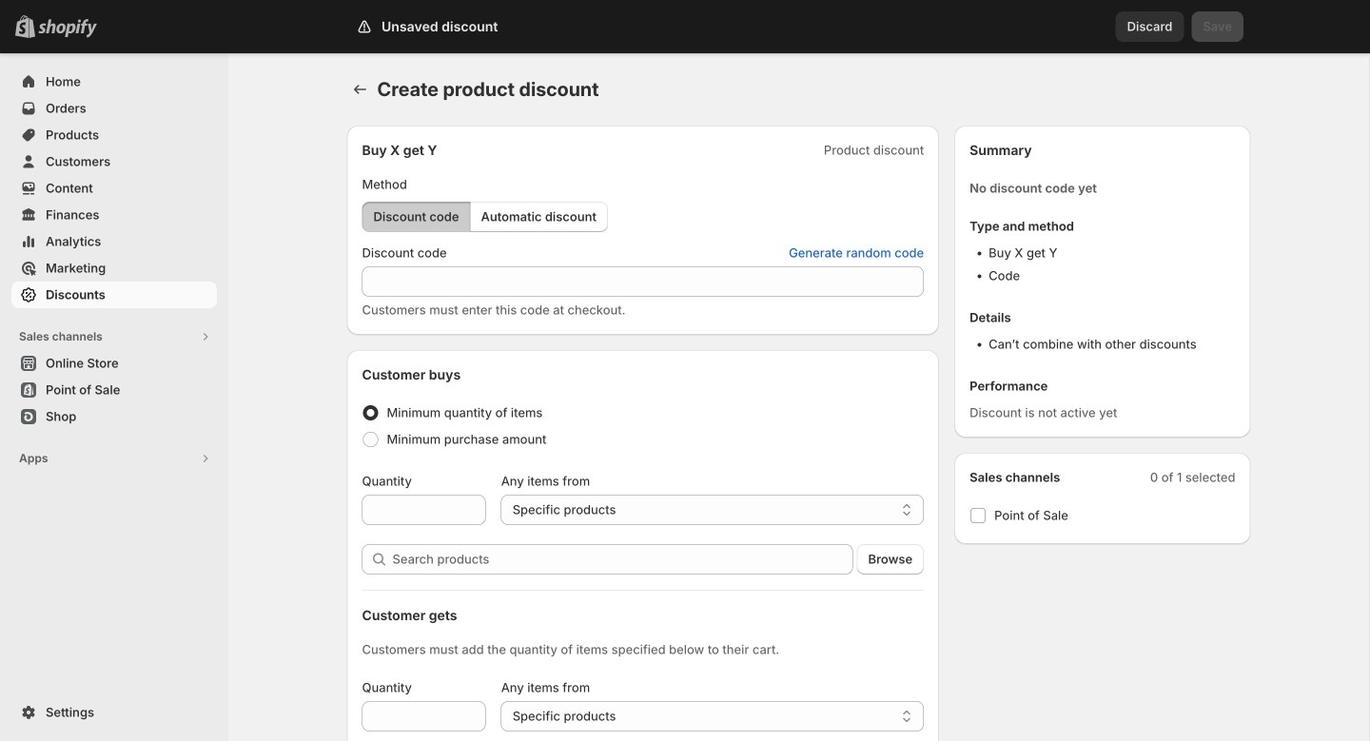 Task type: vqa. For each thing, say whether or not it's contained in the screenshot.
5th row
no



Task type: locate. For each thing, give the bounding box(es) containing it.
shopify image
[[38, 19, 97, 38]]

None text field
[[362, 701, 486, 732]]

Search products text field
[[393, 544, 853, 575]]

None text field
[[362, 267, 924, 297], [362, 495, 486, 525], [362, 267, 924, 297], [362, 495, 486, 525]]



